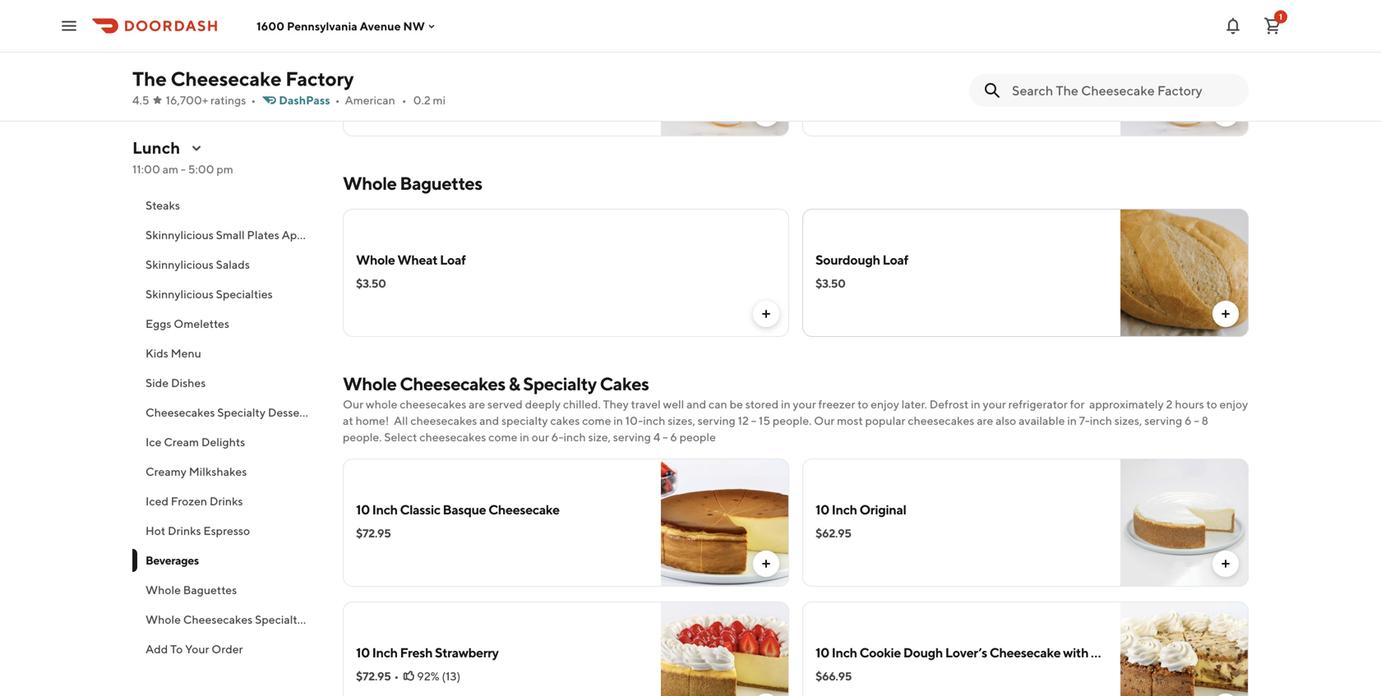 Task type: locate. For each thing, give the bounding box(es) containing it.
cheesecakes inside 'whole cheesecakes & specialty cakes our whole cheesecakes are served deeply chilled. they travel well and can be stored in your freezer to enjoy later. defrost in your refrigerator for  approximately 2 hours to enjoy at home!   all cheesecakes and specialty cakes come in 10-inch sizes, serving 12 – 15 people. our most popular cheesecakes are also available in 7-inch sizes, serving 6 – 8 people. select cheesecakes come in our 6-inch size, serving 4 – 6 people'
[[400, 373, 506, 395]]

0 vertical spatial come
[[582, 414, 612, 428]]

creamy milkshakes button
[[132, 457, 323, 487]]

7-
[[1080, 414, 1090, 428]]

to up 8 at bottom
[[1207, 398, 1218, 411]]

cakes inside 'whole cheesecakes & specialty cakes our whole cheesecakes are served deeply chilled. they travel well and can be stored in your freezer to enjoy later. defrost in your refrigerator for  approximately 2 hours to enjoy at home!   all cheesecakes and specialty cakes come in 10-inch sizes, serving 12 – 15 people. our most popular cheesecakes are also available in 7-inch sizes, serving 6 – 8 people. select cheesecakes come in our 6-inch size, serving 4 – 6 people'
[[600, 373, 649, 395]]

2 vertical spatial cheesecake
[[990, 645, 1061, 661]]

be
[[730, 398, 743, 411]]

12
[[738, 414, 749, 428]]

1 vertical spatial fresh
[[400, 645, 433, 661]]

with
[[1064, 645, 1089, 661]]

1 vertical spatial skinnylicious
[[146, 258, 214, 271]]

6 down hours
[[1185, 414, 1192, 428]]

1 vertical spatial our
[[814, 414, 835, 428]]

0 horizontal spatial enjoy
[[871, 398, 900, 411]]

sourdough loaf
[[816, 252, 909, 268]]

3 skinnylicious from the top
[[146, 287, 214, 301]]

2 $3.50 from the left
[[816, 277, 846, 290]]

cheesecakes up "cream"
[[146, 406, 215, 420]]

factory
[[286, 67, 354, 90], [146, 169, 185, 183]]

• down the cheesecake factory
[[251, 93, 256, 107]]

cheesecakes right all
[[411, 414, 477, 428]]

10 up $72.95 •
[[356, 645, 370, 661]]

2 skinnylicious from the top
[[146, 258, 214, 271]]

our down freezer
[[814, 414, 835, 428]]

serving
[[698, 414, 736, 428], [613, 431, 651, 444]]

factory combinations button
[[132, 161, 323, 191]]

in up 15 people.
[[781, 398, 791, 411]]

1 vertical spatial factory
[[146, 169, 185, 183]]

juice right orange
[[438, 51, 468, 67]]

refrigerator
[[1009, 398, 1068, 411]]

enjoy right hours
[[1220, 398, 1249, 411]]

skinnylicious for skinnylicious small plates appetizers
[[146, 228, 214, 242]]

• for dashpass •
[[335, 93, 340, 107]]

1 your from the left
[[793, 398, 817, 411]]

0 horizontal spatial fresh
[[356, 51, 389, 67]]

inch down approximately
[[1090, 414, 1113, 428]]

1 horizontal spatial cheesecake
[[489, 502, 560, 518]]

can
[[709, 398, 728, 411]]

factory inside button
[[146, 169, 185, 183]]

cakes inside whole cheesecakes specialty cakes button
[[306, 613, 338, 627]]

specialty up deeply
[[523, 373, 597, 395]]

– left 8 at bottom
[[1195, 414, 1200, 428]]

orange
[[391, 51, 435, 67]]

6 right 4
[[671, 431, 678, 444]]

1 vertical spatial and
[[480, 414, 499, 428]]

factory up dashpass •
[[286, 67, 354, 90]]

inch up $72.95 •
[[372, 645, 398, 661]]

2 vertical spatial skinnylicious
[[146, 287, 214, 301]]

1 horizontal spatial and
[[687, 398, 707, 411]]

10 up $62.95
[[816, 502, 830, 518]]

cheesecakes up served
[[400, 373, 506, 395]]

inch up $66.95 on the bottom right of the page
[[832, 645, 858, 661]]

1 vertical spatial specialty
[[217, 406, 266, 420]]

4.5
[[132, 93, 149, 107]]

in left 10-
[[614, 414, 623, 428]]

popular
[[866, 414, 906, 428]]

fresh
[[356, 51, 389, 67], [400, 645, 433, 661]]

and down served
[[480, 414, 499, 428]]

cheesecake left the with
[[990, 645, 1061, 661]]

2 horizontal spatial inch
[[1090, 414, 1113, 428]]

0 horizontal spatial cakes
[[306, 613, 338, 627]]

in
[[781, 398, 791, 411], [971, 398, 981, 411], [614, 414, 623, 428], [1068, 414, 1077, 428], [520, 431, 530, 444]]

cheesecakes down whole baguettes button
[[183, 613, 253, 627]]

cheesecake
[[171, 67, 282, 90], [489, 502, 560, 518], [990, 645, 1061, 661]]

0 horizontal spatial cheesecake
[[171, 67, 282, 90]]

american • 0.2 mi
[[345, 93, 446, 107]]

2 horizontal spatial cheesecake
[[990, 645, 1061, 661]]

iced
[[146, 495, 169, 508]]

am
[[163, 162, 179, 176]]

skinnylicious small plates appetizers button
[[132, 220, 339, 250]]

they
[[603, 398, 629, 411]]

4
[[654, 431, 661, 444]]

ice cream delights
[[146, 436, 245, 449]]

– right 4
[[663, 431, 668, 444]]

2 your from the left
[[983, 398, 1007, 411]]

0 horizontal spatial are
[[469, 398, 486, 411]]

• left '92%'
[[394, 670, 399, 684]]

come up size, at bottom
[[582, 414, 612, 428]]

1 vertical spatial baguettes
[[183, 584, 237, 597]]

omelettes
[[174, 317, 229, 331]]

in left 7-
[[1068, 414, 1077, 428]]

2 vertical spatial cheesecakes
[[183, 613, 253, 627]]

0 horizontal spatial and
[[480, 414, 499, 428]]

skinnylicious
[[146, 228, 214, 242], [146, 258, 214, 271], [146, 287, 214, 301]]

skinnylicious down steaks
[[146, 228, 214, 242]]

drinks
[[210, 495, 243, 508], [168, 524, 201, 538]]

whole cheesecakes specialty cakes
[[146, 613, 338, 627]]

10
[[356, 502, 370, 518], [816, 502, 830, 518], [356, 645, 370, 661], [816, 645, 830, 661]]

2 $72.95 from the top
[[356, 670, 391, 684]]

cakes
[[600, 373, 649, 395], [306, 613, 338, 627]]

10 left classic
[[356, 502, 370, 518]]

whole baguettes down beverages
[[146, 584, 237, 597]]

$3.50 for sourdough loaf
[[816, 277, 846, 290]]

1 horizontal spatial $3.50
[[816, 277, 846, 290]]

mi
[[433, 93, 446, 107]]

cheesecakes specialty desserts
[[146, 406, 313, 420]]

whole baguettes button
[[132, 576, 323, 605]]

Item Search search field
[[1013, 81, 1236, 100]]

menu
[[171, 347, 201, 360]]

0 horizontal spatial juice
[[438, 51, 468, 67]]

come down specialty
[[489, 431, 518, 444]]

1 vertical spatial whole baguettes
[[146, 584, 237, 597]]

skinnylicious inside 'button'
[[146, 228, 214, 242]]

whole
[[343, 173, 397, 194], [356, 252, 395, 268], [343, 373, 397, 395], [146, 584, 181, 597], [146, 613, 181, 627]]

0 horizontal spatial serving
[[613, 431, 651, 444]]

1 vertical spatial 6
[[671, 431, 678, 444]]

0 vertical spatial our
[[343, 398, 364, 411]]

0 horizontal spatial loaf
[[440, 252, 466, 268]]

1 horizontal spatial juice
[[853, 51, 884, 67]]

drinks down the creamy milkshakes button
[[210, 495, 243, 508]]

0 vertical spatial whole baguettes
[[343, 173, 483, 194]]

the
[[132, 67, 167, 90]]

in right defrost
[[971, 398, 981, 411]]

1 vertical spatial drinks
[[168, 524, 201, 538]]

0 vertical spatial cakes
[[600, 373, 649, 395]]

10 inch fresh strawberry
[[356, 645, 499, 661]]

10-
[[626, 414, 643, 428]]

1 vertical spatial cheesecakes
[[146, 406, 215, 420]]

0 horizontal spatial our
[[343, 398, 364, 411]]

add to your order button
[[132, 635, 323, 665]]

1 horizontal spatial cakes
[[600, 373, 649, 395]]

1 horizontal spatial your
[[983, 398, 1007, 411]]

1600 pennsylvania avenue nw button
[[257, 19, 438, 33]]

0 horizontal spatial factory
[[146, 169, 185, 183]]

fresh down avenue
[[356, 51, 389, 67]]

cream
[[164, 436, 199, 449]]

defrost
[[930, 398, 969, 411]]

cheesecakes for specialty
[[183, 613, 253, 627]]

drinks right hot
[[168, 524, 201, 538]]

10 inch classic basque cheesecake
[[356, 502, 560, 518]]

fresh up '92%'
[[400, 645, 433, 661]]

drinks inside hot drinks espresso button
[[168, 524, 201, 538]]

loaf right wheat
[[440, 252, 466, 268]]

cheesecakes inside whole cheesecakes specialty cakes button
[[183, 613, 253, 627]]

steaks
[[146, 199, 180, 212]]

1 horizontal spatial enjoy
[[1220, 398, 1249, 411]]

1 horizontal spatial are
[[977, 414, 994, 428]]

skinnylicious inside button
[[146, 287, 214, 301]]

are left also
[[977, 414, 994, 428]]

skinnylicious up eggs omelettes
[[146, 287, 214, 301]]

skinnylicious up the skinnylicious specialties
[[146, 258, 214, 271]]

later.
[[902, 398, 928, 411]]

1 skinnylicious from the top
[[146, 228, 214, 242]]

baguettes up whole cheesecakes specialty cakes button
[[183, 584, 237, 597]]

1 $72.95 from the top
[[356, 527, 391, 540]]

0 horizontal spatial to
[[858, 398, 869, 411]]

1 horizontal spatial come
[[582, 414, 612, 428]]

your up also
[[983, 398, 1007, 411]]

inch up 4
[[643, 414, 666, 428]]

specialty down side dishes button
[[217, 406, 266, 420]]

1 horizontal spatial loaf
[[883, 252, 909, 268]]

0 horizontal spatial whole baguettes
[[146, 584, 237, 597]]

0 vertical spatial specialty
[[523, 373, 597, 395]]

2 enjoy from the left
[[1220, 398, 1249, 411]]

ice
[[146, 436, 162, 449]]

dough
[[904, 645, 943, 661]]

to up most
[[858, 398, 869, 411]]

cheesecake up ratings
[[171, 67, 282, 90]]

whole
[[366, 398, 398, 411]]

cheesecakes right select
[[420, 431, 486, 444]]

factory down lunch
[[146, 169, 185, 183]]

eggs
[[146, 317, 172, 331]]

0 horizontal spatial come
[[489, 431, 518, 444]]

0 vertical spatial baguettes
[[400, 173, 483, 194]]

juice
[[438, 51, 468, 67], [853, 51, 884, 67]]

baguettes up wheat
[[400, 173, 483, 194]]

$72.95
[[356, 527, 391, 540], [356, 670, 391, 684]]

0 horizontal spatial baguettes
[[183, 584, 237, 597]]

$3.50 down whole wheat loaf
[[356, 277, 386, 290]]

your up 15 people.
[[793, 398, 817, 411]]

inch for original
[[832, 502, 858, 518]]

are left served
[[469, 398, 486, 411]]

0 vertical spatial drinks
[[210, 495, 243, 508]]

cheesecake right basque in the left of the page
[[489, 502, 560, 518]]

fresh orange juice image
[[661, 8, 790, 137]]

0 vertical spatial cheesecakes
[[400, 373, 506, 395]]

served
[[488, 398, 523, 411]]

0 horizontal spatial drinks
[[168, 524, 201, 538]]

92% (13)
[[417, 670, 461, 684]]

whole baguettes up whole wheat loaf
[[343, 173, 483, 194]]

inch up $62.95
[[832, 502, 858, 518]]

• left 0.2
[[402, 93, 407, 107]]

creamy
[[146, 465, 187, 479]]

juice right apple
[[853, 51, 884, 67]]

10 for 10 inch classic basque cheesecake
[[356, 502, 370, 518]]

enjoy up "popular"
[[871, 398, 900, 411]]

and left can
[[687, 398, 707, 411]]

whole for specialty
[[146, 613, 181, 627]]

specialty inside 'whole cheesecakes & specialty cakes our whole cheesecakes are served deeply chilled. they travel well and can be stored in your freezer to enjoy later. defrost in your refrigerator for  approximately 2 hours to enjoy at home!   all cheesecakes and specialty cakes come in 10-inch sizes, serving 12 – 15 people. our most popular cheesecakes are also available in 7-inch sizes, serving 6 – 8 people. select cheesecakes come in our 6-inch size, serving 4 – 6 people'
[[523, 373, 597, 395]]

1 horizontal spatial factory
[[286, 67, 354, 90]]

1600 pennsylvania avenue nw
[[257, 19, 425, 33]]

at
[[343, 414, 353, 428]]

travel
[[631, 398, 661, 411]]

$3.50 down sourdough
[[816, 277, 846, 290]]

1 horizontal spatial serving
[[698, 414, 736, 428]]

0 vertical spatial fresh
[[356, 51, 389, 67]]

cakes
[[551, 414, 580, 428]]

specialty down whole baguettes button
[[255, 613, 303, 627]]

1 horizontal spatial drinks
[[210, 495, 243, 508]]

15 people.
[[759, 414, 812, 428]]

serving down can
[[698, 414, 736, 428]]

skinnylicious salads button
[[132, 250, 323, 280]]

0 horizontal spatial your
[[793, 398, 817, 411]]

inch down cakes
[[564, 431, 586, 444]]

inch left classic
[[372, 502, 398, 518]]

– right 12
[[752, 414, 757, 428]]

enjoy
[[871, 398, 900, 411], [1220, 398, 1249, 411]]

1 horizontal spatial to
[[1207, 398, 1218, 411]]

serving down 10-
[[613, 431, 651, 444]]

1 vertical spatial $72.95
[[356, 670, 391, 684]]

0 horizontal spatial $3.50
[[356, 277, 386, 290]]

1 enjoy from the left
[[871, 398, 900, 411]]

our up at
[[343, 398, 364, 411]]

pennsylvania
[[287, 19, 358, 33]]

10 up $66.95 on the bottom right of the page
[[816, 645, 830, 661]]

10 inch original
[[816, 502, 907, 518]]

0 vertical spatial skinnylicious
[[146, 228, 214, 242]]

inch for classic
[[372, 502, 398, 518]]

1 $3.50 from the left
[[356, 277, 386, 290]]

2 vertical spatial specialty
[[255, 613, 303, 627]]

strawberry
[[435, 645, 499, 661]]

whole inside 'whole cheesecakes & specialty cakes our whole cheesecakes are served deeply chilled. they travel well and can be stored in your freezer to enjoy later. defrost in your refrigerator for  approximately 2 hours to enjoy at home!   all cheesecakes and specialty cakes come in 10-inch sizes, serving 12 – 15 people. our most popular cheesecakes are also available in 7-inch sizes, serving 6 – 8 people. select cheesecakes come in our 6-inch size, serving 4 – 6 people'
[[343, 373, 397, 395]]

beverages
[[146, 554, 199, 568]]

0 vertical spatial $72.95
[[356, 527, 391, 540]]

loaf right sourdough
[[883, 252, 909, 268]]

skinnylicious inside button
[[146, 258, 214, 271]]

• left american
[[335, 93, 340, 107]]

$3.50
[[356, 277, 386, 290], [816, 277, 846, 290]]

add item to cart image
[[760, 107, 773, 120], [1220, 107, 1233, 120], [760, 308, 773, 321], [1220, 308, 1233, 321], [760, 558, 773, 571], [1220, 558, 1233, 571]]

1 horizontal spatial 6
[[1185, 414, 1192, 428]]

apple juice
[[816, 51, 884, 67]]

1 vertical spatial cakes
[[306, 613, 338, 627]]

$72.95 for $72.95
[[356, 527, 391, 540]]

to
[[858, 398, 869, 411], [1207, 398, 1218, 411]]



Task type: vqa. For each thing, say whether or not it's contained in the screenshot.
Click to add this store to your saved list icon associated with Stuffed Cookies
no



Task type: describe. For each thing, give the bounding box(es) containing it.
factory combinations
[[146, 169, 261, 183]]

$62.95
[[816, 527, 852, 540]]

1 vertical spatial serving
[[613, 431, 651, 444]]

open menu image
[[59, 16, 79, 36]]

0 vertical spatial serving
[[698, 414, 736, 428]]

0 vertical spatial cheesecake
[[171, 67, 282, 90]]

small
[[216, 228, 245, 242]]

order
[[212, 643, 243, 656]]

1 vertical spatial cheesecake
[[489, 502, 560, 518]]

in left our
[[520, 431, 530, 444]]

2 juice from the left
[[853, 51, 884, 67]]

skinnylicious specialties
[[146, 287, 273, 301]]

1 horizontal spatial –
[[752, 414, 757, 428]]

1 horizontal spatial inch
[[643, 414, 666, 428]]

(13)
[[442, 670, 461, 684]]

drinks inside iced frozen drinks button
[[210, 495, 243, 508]]

1 vertical spatial are
[[977, 414, 994, 428]]

plates
[[247, 228, 280, 242]]

6-
[[552, 431, 564, 444]]

pm
[[217, 162, 233, 176]]

basque
[[443, 502, 486, 518]]

10 inch cookie dough lover's cheesecake with pecans
[[816, 645, 1133, 661]]

stored
[[746, 398, 779, 411]]

combinations
[[187, 169, 261, 183]]

cheesecakes up all
[[400, 398, 467, 411]]

1 horizontal spatial baguettes
[[400, 173, 483, 194]]

• for $72.95 •
[[394, 670, 399, 684]]

iced frozen drinks
[[146, 495, 243, 508]]

1 horizontal spatial our
[[814, 414, 835, 428]]

chilled.
[[563, 398, 601, 411]]

skinnylicious small plates appetizers
[[146, 228, 339, 242]]

inch for cookie
[[832, 645, 858, 661]]

your
[[185, 643, 209, 656]]

inch for fresh
[[372, 645, 398, 661]]

cheesecakes specialty desserts button
[[132, 398, 323, 428]]

cheesecakes inside cheesecakes specialty desserts button
[[146, 406, 215, 420]]

avenue
[[360, 19, 401, 33]]

dishes
[[171, 376, 206, 390]]

2 horizontal spatial –
[[1195, 414, 1200, 428]]

apple juice image
[[1121, 8, 1249, 137]]

11:00
[[132, 162, 160, 176]]

10 inch original image
[[1121, 459, 1249, 587]]

salads
[[216, 258, 250, 271]]

2 to from the left
[[1207, 398, 1218, 411]]

sourdough loaf image
[[1121, 209, 1249, 337]]

1 horizontal spatial whole baguettes
[[343, 173, 483, 194]]

1 horizontal spatial fresh
[[400, 645, 433, 661]]

sourdough
[[816, 252, 881, 268]]

dashpass •
[[279, 93, 340, 107]]

skinnylicious for skinnylicious salads
[[146, 258, 214, 271]]

1 to from the left
[[858, 398, 869, 411]]

whole cheesecakes & specialty cakes our whole cheesecakes are served deeply chilled. they travel well and can be stored in your freezer to enjoy later. defrost in your refrigerator for  approximately 2 hours to enjoy at home!   all cheesecakes and specialty cakes come in 10-inch sizes, serving 12 – 15 people. our most popular cheesecakes are also available in 7-inch sizes, serving 6 – 8 people. select cheesecakes come in our 6-inch size, serving 4 – 6 people
[[343, 373, 1249, 444]]

cheesecakes down defrost
[[908, 414, 975, 428]]

5:00
[[188, 162, 214, 176]]

also
[[996, 414, 1017, 428]]

frozen
[[171, 495, 207, 508]]

lunch
[[132, 138, 180, 158]]

specialty
[[502, 414, 548, 428]]

0 horizontal spatial inch
[[564, 431, 586, 444]]

1 vertical spatial come
[[489, 431, 518, 444]]

fresh orange juice
[[356, 51, 468, 67]]

$3.50 for whole wheat loaf
[[356, 277, 386, 290]]

add
[[146, 643, 168, 656]]

menus image
[[190, 141, 203, 155]]

11:00 am - 5:00 pm
[[132, 162, 233, 176]]

• for american • 0.2 mi
[[402, 93, 407, 107]]

0 vertical spatial are
[[469, 398, 486, 411]]

nw
[[403, 19, 425, 33]]

2
[[1167, 398, 1173, 411]]

dashpass
[[279, 93, 330, 107]]

$72.95 for $72.95 •
[[356, 670, 391, 684]]

10 inch fresh strawberry image
[[661, 602, 790, 697]]

hot drinks espresso
[[146, 524, 250, 538]]

milkshakes
[[189, 465, 247, 479]]

iced frozen drinks button
[[132, 487, 323, 517]]

skinnylicious salads
[[146, 258, 250, 271]]

1
[[1280, 12, 1283, 21]]

espresso
[[204, 524, 250, 538]]

hot drinks espresso button
[[132, 517, 323, 546]]

specialties
[[216, 287, 273, 301]]

select
[[384, 431, 417, 444]]

8
[[1202, 414, 1209, 428]]

our
[[532, 431, 549, 444]]

people
[[680, 431, 716, 444]]

skinnylicious for skinnylicious specialties
[[146, 287, 214, 301]]

notification bell image
[[1224, 16, 1244, 36]]

10 for 10 inch cookie dough lover's cheesecake with pecans
[[816, 645, 830, 661]]

10 inch classic basque cheesecake image
[[661, 459, 790, 587]]

0 horizontal spatial 6
[[671, 431, 678, 444]]

apple
[[816, 51, 851, 67]]

$72.95 •
[[356, 670, 399, 684]]

16,700+ ratings •
[[166, 93, 256, 107]]

10 for 10 inch original
[[816, 502, 830, 518]]

deeply
[[525, 398, 561, 411]]

2 loaf from the left
[[883, 252, 909, 268]]

0 horizontal spatial –
[[663, 431, 668, 444]]

whole for loaf
[[356, 252, 395, 268]]

whole baguettes inside whole baguettes button
[[146, 584, 237, 597]]

92%
[[417, 670, 440, 684]]

1600
[[257, 19, 285, 33]]

1 juice from the left
[[438, 51, 468, 67]]

10 inch cookie dough lover's cheesecake with pecans image
[[1121, 602, 1249, 697]]

desserts
[[268, 406, 313, 420]]

0 vertical spatial 6
[[1185, 414, 1192, 428]]

the cheesecake factory
[[132, 67, 354, 90]]

to
[[170, 643, 183, 656]]

original
[[860, 502, 907, 518]]

classic
[[400, 502, 441, 518]]

cookie
[[860, 645, 901, 661]]

ice cream delights button
[[132, 428, 323, 457]]

side dishes button
[[132, 369, 323, 398]]

add to your order
[[146, 643, 243, 656]]

16,700+
[[166, 93, 208, 107]]

cheesecakes for &
[[400, 373, 506, 395]]

all
[[394, 414, 408, 428]]

sizes, serving
[[1115, 414, 1183, 428]]

approximately
[[1090, 398, 1164, 411]]

kids
[[146, 347, 169, 360]]

whole for &
[[343, 373, 397, 395]]

0 vertical spatial and
[[687, 398, 707, 411]]

pecans
[[1091, 645, 1133, 661]]

10 for 10 inch fresh strawberry
[[356, 645, 370, 661]]

baguettes inside whole baguettes button
[[183, 584, 237, 597]]

0 vertical spatial factory
[[286, 67, 354, 90]]

1 items, open order cart image
[[1263, 16, 1283, 36]]

kids menu button
[[132, 339, 323, 369]]

1 loaf from the left
[[440, 252, 466, 268]]



